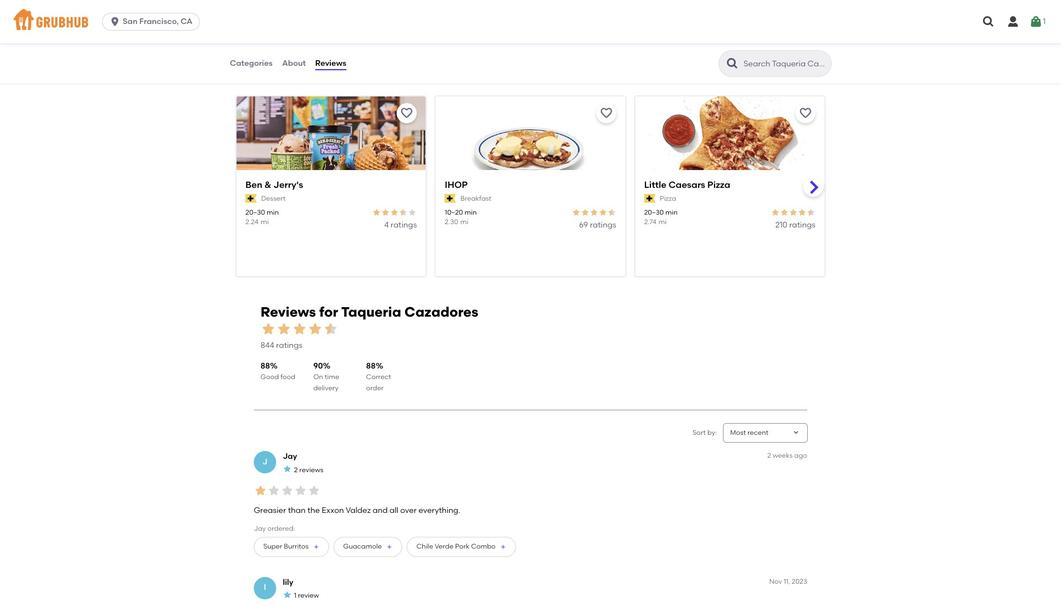 Task type: locate. For each thing, give the bounding box(es) containing it.
1 for 1 review
[[294, 592, 296, 600]]

0 horizontal spatial 88
[[261, 361, 270, 371]]

88 up good
[[261, 361, 270, 371]]

1 horizontal spatial svg image
[[982, 15, 996, 28]]

jay up 2 reviews
[[283, 452, 297, 462]]

1 horizontal spatial 88
[[366, 361, 376, 371]]

mi right 2.30
[[461, 218, 469, 226]]

the
[[308, 506, 320, 516]]

3 save this restaurant button from the left
[[796, 103, 816, 123]]

0 horizontal spatial jay
[[254, 525, 266, 533]]

90
[[313, 361, 323, 371]]

by:
[[708, 429, 717, 437]]

88 up "correct"
[[366, 361, 376, 371]]

chile
[[417, 543, 433, 551]]

nov 11, 2023
[[769, 578, 807, 586]]

for
[[319, 304, 338, 320]]

reviews up restaurants
[[315, 59, 346, 68]]

pizza
[[708, 180, 731, 190], [660, 195, 676, 202]]

1 save this restaurant button from the left
[[397, 103, 417, 123]]

1 vertical spatial reviews
[[261, 304, 316, 320]]

2 subscription pass image from the left
[[445, 194, 456, 203]]

1 horizontal spatial subscription pass image
[[445, 194, 456, 203]]

svg image
[[982, 15, 996, 28], [1007, 15, 1020, 28], [109, 16, 121, 27]]

jay
[[283, 452, 297, 462], [254, 525, 266, 533]]

0 horizontal spatial min
[[267, 209, 279, 217]]

2 horizontal spatial plus icon image
[[500, 544, 507, 551]]

subscription pass image down "ben"
[[246, 194, 257, 203]]

mi inside 20–30 min 2.74 mi
[[659, 218, 667, 226]]

about
[[282, 59, 306, 68]]

1 save this restaurant image from the left
[[400, 107, 414, 120]]

reviews
[[315, 59, 346, 68], [261, 304, 316, 320]]

ratings right 210
[[789, 221, 816, 230]]

reviews up 844 ratings on the left bottom
[[261, 304, 316, 320]]

ratings right 4
[[391, 221, 417, 230]]

20–30
[[246, 209, 265, 217], [644, 209, 664, 217]]

reviews for reviews for taqueria cazadores
[[261, 304, 316, 320]]

guacamole
[[343, 543, 382, 551]]

min
[[267, 209, 279, 217], [465, 209, 477, 217], [666, 209, 678, 217]]

20–30 inside 20–30 min 2.24 mi
[[246, 209, 265, 217]]

2 horizontal spatial save this restaurant button
[[796, 103, 816, 123]]

pizza right caesars
[[708, 180, 731, 190]]

ratings
[[391, 221, 417, 230], [590, 221, 616, 230], [789, 221, 816, 230], [276, 341, 303, 351]]

3 mi from the left
[[659, 218, 667, 226]]

your
[[386, 69, 411, 83]]

2 horizontal spatial subscription pass image
[[644, 194, 656, 203]]

main navigation navigation
[[0, 0, 1061, 44]]

chile verde pork combo
[[417, 543, 496, 551]]

all
[[390, 506, 399, 516]]

1 horizontal spatial 20–30
[[644, 209, 664, 217]]

mi
[[261, 218, 269, 226], [461, 218, 469, 226], [659, 218, 667, 226]]

0 vertical spatial 1
[[1043, 17, 1046, 26]]

super burritos button
[[254, 537, 329, 557]]

90 on time delivery
[[313, 361, 339, 393]]

little
[[644, 180, 667, 190]]

3 min from the left
[[666, 209, 678, 217]]

sort by:
[[693, 429, 717, 437]]

2 reviews
[[294, 466, 324, 474]]

20–30 min 2.74 mi
[[644, 209, 678, 226]]

1 horizontal spatial 1
[[1043, 17, 1046, 26]]

san francisco, ca
[[123, 17, 193, 26]]

min inside 20–30 min 2.74 mi
[[666, 209, 678, 217]]

3 save this restaurant image from the left
[[799, 107, 812, 120]]

0 horizontal spatial 20–30
[[246, 209, 265, 217]]

2 left weeks
[[768, 452, 771, 460]]

mi inside 20–30 min 2.24 mi
[[261, 218, 269, 226]]

min down the dessert
[[267, 209, 279, 217]]

0 horizontal spatial svg image
[[109, 16, 121, 27]]

pizza down "little"
[[660, 195, 676, 202]]

little caesars pizza
[[644, 180, 731, 190]]

88 correct order
[[366, 361, 391, 393]]

ratings right 844
[[276, 341, 303, 351]]

mi for ben & jerry's
[[261, 218, 269, 226]]

ago
[[795, 452, 807, 460]]

0 horizontal spatial subscription pass image
[[246, 194, 257, 203]]

0 vertical spatial 2
[[768, 452, 771, 460]]

reviews for reviews
[[315, 59, 346, 68]]

2 horizontal spatial min
[[666, 209, 678, 217]]

guacamole button
[[334, 537, 403, 557]]

1 horizontal spatial plus icon image
[[386, 544, 393, 551]]

1 horizontal spatial save this restaurant button
[[596, 103, 616, 123]]

1 vertical spatial 1
[[294, 592, 296, 600]]

min down breakfast
[[465, 209, 477, 217]]

categories
[[230, 59, 273, 68]]

min inside 20–30 min 2.24 mi
[[267, 209, 279, 217]]

2 horizontal spatial mi
[[659, 218, 667, 226]]

area
[[414, 69, 442, 83]]

1 20–30 from the left
[[246, 209, 265, 217]]

1 vertical spatial pizza
[[660, 195, 676, 202]]

20–30 up 2.24
[[246, 209, 265, 217]]

1 vertical spatial jay
[[254, 525, 266, 533]]

2 plus icon image from the left
[[386, 544, 393, 551]]

search icon image
[[726, 57, 739, 70]]

caesars
[[669, 180, 705, 190]]

2 min from the left
[[465, 209, 477, 217]]

super burritos
[[263, 543, 309, 551]]

nov
[[769, 578, 782, 586]]

exxon
[[322, 506, 344, 516]]

88 inside 88 correct order
[[366, 361, 376, 371]]

1 mi from the left
[[261, 218, 269, 226]]

844 ratings
[[261, 341, 303, 351]]

88 good food
[[261, 361, 295, 381]]

than
[[288, 506, 306, 516]]

ratings for ben & jerry's
[[391, 221, 417, 230]]

4
[[384, 221, 389, 230]]

3 subscription pass image from the left
[[644, 194, 656, 203]]

88 for 88 correct order
[[366, 361, 376, 371]]

1 review
[[294, 592, 319, 600]]

0 horizontal spatial mi
[[261, 218, 269, 226]]

recent
[[748, 429, 769, 437]]

1 plus icon image from the left
[[313, 544, 320, 551]]

restaurants
[[302, 69, 369, 83]]

2 horizontal spatial save this restaurant image
[[799, 107, 812, 120]]

jay down greasier on the left bottom of page
[[254, 525, 266, 533]]

88
[[261, 361, 270, 371], [366, 361, 376, 371]]

0 horizontal spatial plus icon image
[[313, 544, 320, 551]]

ratings for ihop
[[590, 221, 616, 230]]

and
[[373, 506, 388, 516]]

1 horizontal spatial save this restaurant image
[[600, 107, 613, 120]]

3 plus icon image from the left
[[500, 544, 507, 551]]

subscription pass image up 10–20
[[445, 194, 456, 203]]

plus icon image
[[313, 544, 320, 551], [386, 544, 393, 551], [500, 544, 507, 551]]

valdez
[[346, 506, 371, 516]]

order
[[366, 385, 384, 393]]

0 vertical spatial pizza
[[708, 180, 731, 190]]

2 mi from the left
[[461, 218, 469, 226]]

&
[[265, 180, 271, 190]]

jay ordered:
[[254, 525, 295, 533]]

69 ratings
[[579, 221, 616, 230]]

ratings for little caesars pizza
[[789, 221, 816, 230]]

ben & jerry's link
[[246, 179, 417, 192]]

2 left reviews
[[294, 466, 298, 474]]

jay for jay
[[283, 452, 297, 462]]

over
[[400, 506, 417, 516]]

2 for 2 reviews
[[294, 466, 298, 474]]

plus icon image inside guacamole button
[[386, 544, 393, 551]]

1 inside button
[[1043, 17, 1046, 26]]

20–30 inside 20–30 min 2.74 mi
[[644, 209, 664, 217]]

delivery
[[313, 385, 339, 393]]

greasier than the exxon valdez and all over everything.
[[254, 506, 460, 516]]

min inside 10–20 min 2.30 mi
[[465, 209, 477, 217]]

star icon image
[[372, 208, 381, 217], [381, 208, 390, 217], [390, 208, 399, 217], [399, 208, 408, 217], [399, 208, 408, 217], [408, 208, 417, 217], [572, 208, 581, 217], [581, 208, 590, 217], [590, 208, 599, 217], [599, 208, 607, 217], [607, 208, 616, 217], [607, 208, 616, 217], [771, 208, 780, 217], [780, 208, 789, 217], [789, 208, 798, 217], [798, 208, 807, 217], [807, 208, 816, 217], [807, 208, 816, 217], [261, 321, 276, 337], [276, 321, 292, 337], [292, 321, 307, 337], [307, 321, 323, 337], [323, 321, 339, 337], [323, 321, 339, 337], [283, 465, 292, 474], [254, 484, 267, 498], [267, 484, 281, 498], [281, 484, 294, 498], [294, 484, 307, 498], [307, 484, 321, 498], [283, 591, 292, 600]]

plus icon image inside chile verde pork combo button
[[500, 544, 507, 551]]

0 horizontal spatial save this restaurant button
[[397, 103, 417, 123]]

2 20–30 from the left
[[644, 209, 664, 217]]

2 weeks ago
[[768, 452, 807, 460]]

0 vertical spatial jay
[[283, 452, 297, 462]]

1 min from the left
[[267, 209, 279, 217]]

mi right 2.24
[[261, 218, 269, 226]]

2 save this restaurant image from the left
[[600, 107, 613, 120]]

reviews
[[299, 466, 324, 474]]

save this restaurant image for jerry's
[[400, 107, 414, 120]]

2.74
[[644, 218, 657, 226]]

caret down icon image
[[792, 429, 801, 438]]

taqueria
[[341, 304, 401, 320]]

20–30 up 2.74
[[644, 209, 664, 217]]

subscription pass image
[[246, 194, 257, 203], [445, 194, 456, 203], [644, 194, 656, 203]]

subscription pass image down "little"
[[644, 194, 656, 203]]

subscription pass image for little caesars pizza
[[644, 194, 656, 203]]

0 vertical spatial reviews
[[315, 59, 346, 68]]

reviews inside button
[[315, 59, 346, 68]]

ben & jerry's
[[246, 180, 303, 190]]

1 horizontal spatial mi
[[461, 218, 469, 226]]

mi right 2.74
[[659, 218, 667, 226]]

10–20 min 2.30 mi
[[445, 209, 477, 226]]

1 88 from the left
[[261, 361, 270, 371]]

mi inside 10–20 min 2.30 mi
[[461, 218, 469, 226]]

69
[[579, 221, 588, 230]]

ratings right 69
[[590, 221, 616, 230]]

save this restaurant button
[[397, 103, 417, 123], [596, 103, 616, 123], [796, 103, 816, 123]]

mi for ihop
[[461, 218, 469, 226]]

plus icon image right burritos
[[313, 544, 320, 551]]

min down caesars
[[666, 209, 678, 217]]

plus icon image right guacamole at the bottom left of page
[[386, 544, 393, 551]]

88 inside 88 good food
[[261, 361, 270, 371]]

plus icon image inside super burritos button
[[313, 544, 320, 551]]

save this restaurant image
[[400, 107, 414, 120], [600, 107, 613, 120], [799, 107, 812, 120]]

2 88 from the left
[[366, 361, 376, 371]]

0 horizontal spatial 2
[[294, 466, 298, 474]]

1 horizontal spatial 2
[[768, 452, 771, 460]]

super
[[263, 543, 282, 551]]

1 subscription pass image from the left
[[246, 194, 257, 203]]

sort
[[693, 429, 706, 437]]

2 save this restaurant button from the left
[[596, 103, 616, 123]]

1 vertical spatial 2
[[294, 466, 298, 474]]

1 horizontal spatial min
[[465, 209, 477, 217]]

0 horizontal spatial save this restaurant image
[[400, 107, 414, 120]]

1 horizontal spatial jay
[[283, 452, 297, 462]]

reviews button
[[315, 44, 347, 84]]

min for ihop
[[465, 209, 477, 217]]

0 horizontal spatial 1
[[294, 592, 296, 600]]

plus icon image right combo
[[500, 544, 507, 551]]



Task type: vqa. For each thing, say whether or not it's contained in the screenshot.
Garlic inside Contains: Garlic Aioli, Plain Cream Cheese, Spinach, Tomato, Egg Omelet, Tortilla, Oven Roasted Turkey
no



Task type: describe. For each thing, give the bounding box(es) containing it.
save this restaurant button for jerry's
[[397, 103, 417, 123]]

subscription pass image for ihop
[[445, 194, 456, 203]]

save this restaurant button for pizza
[[796, 103, 816, 123]]

subscription pass image for ben & jerry's
[[246, 194, 257, 203]]

greasier
[[254, 506, 286, 516]]

sponsored restaurants in your area
[[236, 69, 442, 83]]

everything.
[[419, 506, 460, 516]]

weeks
[[773, 452, 793, 460]]

Sort by: field
[[730, 428, 769, 438]]

Search Taqueria Cazadores search field
[[743, 59, 828, 69]]

jay for jay ordered:
[[254, 525, 266, 533]]

san
[[123, 17, 137, 26]]

correct
[[366, 373, 391, 381]]

about button
[[282, 44, 306, 84]]

ordered:
[[268, 525, 295, 533]]

combo
[[471, 543, 496, 551]]

min for ben & jerry's
[[267, 209, 279, 217]]

88 for 88 good food
[[261, 361, 270, 371]]

j
[[263, 458, 268, 467]]

time
[[325, 373, 339, 381]]

mi for little caesars pizza
[[659, 218, 667, 226]]

2 for 2 weeks ago
[[768, 452, 771, 460]]

svg image
[[1030, 15, 1043, 28]]

l
[[264, 583, 266, 593]]

10–20
[[445, 209, 463, 217]]

on
[[313, 373, 323, 381]]

210
[[776, 221, 788, 230]]

francisco,
[[139, 17, 179, 26]]

0 horizontal spatial pizza
[[660, 195, 676, 202]]

svg image inside san francisco, ca button
[[109, 16, 121, 27]]

2 horizontal spatial svg image
[[1007, 15, 1020, 28]]

ben & jerry's logo image
[[237, 97, 426, 190]]

1 button
[[1030, 12, 1046, 32]]

categories button
[[229, 44, 273, 84]]

1 horizontal spatial pizza
[[708, 180, 731, 190]]

1 for 1
[[1043, 17, 1046, 26]]

review
[[298, 592, 319, 600]]

cazadores
[[405, 304, 479, 320]]

20–30 min 2.24 mi
[[246, 209, 279, 226]]

breakfast
[[461, 195, 492, 202]]

food
[[280, 373, 295, 381]]

chile verde pork combo button
[[407, 537, 516, 557]]

ihop link
[[445, 179, 616, 192]]

verde
[[435, 543, 454, 551]]

reviews for taqueria cazadores
[[261, 304, 479, 320]]

san francisco, ca button
[[102, 13, 204, 31]]

2.24
[[246, 218, 259, 226]]

jerry's
[[274, 180, 303, 190]]

save this restaurant image for pizza
[[799, 107, 812, 120]]

2.30
[[445, 218, 458, 226]]

20–30 for ben
[[246, 209, 265, 217]]

plus icon image for super burritos
[[313, 544, 320, 551]]

ihop
[[445, 180, 468, 190]]

ca
[[181, 17, 193, 26]]

plus icon image for chile verde pork combo
[[500, 544, 507, 551]]

pork
[[455, 543, 470, 551]]

210 ratings
[[776, 221, 816, 230]]

lily
[[283, 578, 293, 587]]

4 ratings
[[384, 221, 417, 230]]

844
[[261, 341, 274, 351]]

little caesars pizza link
[[644, 179, 816, 192]]

min for little caesars pizza
[[666, 209, 678, 217]]

2023
[[792, 578, 807, 586]]

most recent
[[730, 429, 769, 437]]

20–30 for little
[[644, 209, 664, 217]]

ben
[[246, 180, 262, 190]]

good
[[261, 373, 279, 381]]

little caesars pizza logo image
[[635, 97, 825, 190]]

11,
[[784, 578, 790, 586]]

ihop logo image
[[436, 97, 625, 190]]

dessert
[[261, 195, 286, 202]]

in
[[372, 69, 383, 83]]

sponsored
[[236, 69, 299, 83]]

burritos
[[284, 543, 309, 551]]

most
[[730, 429, 746, 437]]

plus icon image for guacamole
[[386, 544, 393, 551]]



